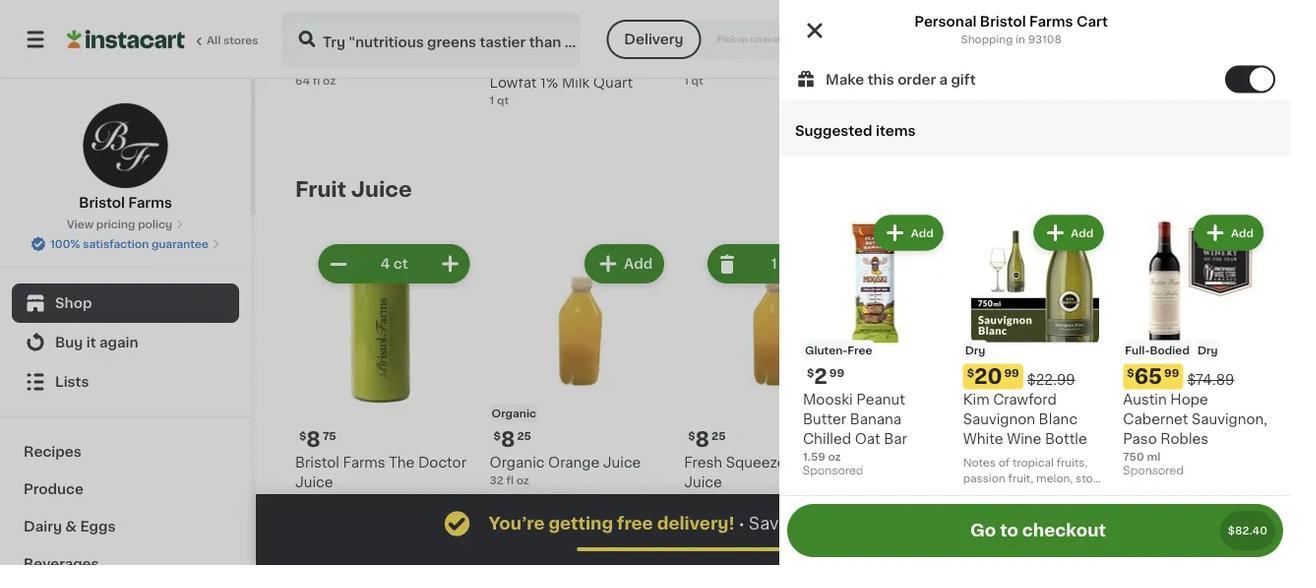 Task type: describe. For each thing, give the bounding box(es) containing it.
vegan
[[373, 8, 408, 19]]

• savings applied at checkout.
[[739, 515, 990, 532]]

suggested items
[[796, 124, 916, 138]]

16 inside natalie's lemonade, guava 16 fl oz
[[879, 494, 891, 505]]

natalie's lemonade, guava 16 fl oz
[[879, 455, 1019, 505]]

25 for organic
[[517, 430, 532, 441]]

organic up the 09 at the left top of the page
[[492, 8, 537, 19]]

qt inside clover sonoma organic lowfat 1% milk quart 1 qt
[[497, 95, 509, 106]]

organic up organic orange juice 32 fl oz
[[492, 408, 537, 419]]

bottle
[[1046, 432, 1088, 445]]

fl inside natalie's lemonade, guava 16 fl oz
[[894, 494, 901, 505]]

99 for 20
[[1005, 367, 1020, 378]]

by
[[1027, 32, 1047, 46]]

crawford
[[994, 392, 1057, 406]]

doctor
[[418, 455, 467, 469]]

1 dry from the left
[[966, 344, 986, 355]]

4 for broguiere's whole milk
[[696, 30, 710, 51]]

sonoma
[[538, 56, 595, 70]]

sponsored badge image for 65
[[1124, 466, 1183, 477]]

$22.99
[[1028, 372, 1076, 386]]

mooski peanut butter banana chilled oat bar 1.59 oz
[[803, 392, 908, 462]]

fresh squeezed orange juice 32 fl oz
[[685, 455, 850, 505]]

89
[[906, 31, 921, 42]]

this
[[868, 72, 895, 86]]

gluten- for gluten-free vegan
[[297, 8, 340, 19]]

and
[[1028, 488, 1049, 499]]

wine
[[1007, 432, 1042, 445]]

$ inside $ 65 99 $74.89 austin hope cabernet sauvignon, paso robles 750 ml
[[1128, 367, 1135, 378]]

09
[[518, 31, 533, 42]]

2%
[[1129, 56, 1149, 70]]

delivery for delivery by 10:30-10:40am
[[960, 32, 1023, 46]]

personal
[[915, 15, 977, 29]]

32 inside organic orange juice 32 fl oz
[[490, 475, 504, 485]]

8 for bristol farms the doctor juice
[[307, 429, 321, 450]]

fruits,
[[1057, 457, 1088, 467]]

$ inside $ 20 99 $22.99 kim crawford sauvignon blanc white wine bottle
[[968, 367, 975, 378]]

dairy & eggs
[[24, 520, 116, 534]]

all
[[207, 35, 221, 46]]

passion
[[964, 472, 1006, 483]]

it
[[86, 336, 96, 350]]

29 for 4
[[907, 430, 921, 441]]

service type group
[[607, 20, 818, 59]]

0g
[[917, 95, 935, 109]]

$82.40
[[1229, 525, 1268, 536]]

notes of tropical fruits, passion fruit, melon, stone fruit, citrus, and herbs 750 ml
[[964, 457, 1107, 505]]

notes
[[964, 457, 996, 467]]

oz inside the lactaid 2% reduced fat milk 64 fl oz
[[1101, 95, 1114, 106]]

oatly
[[295, 56, 333, 70]]

fl inside $ 5 pressed cold pressed blackberry lemonade 12 fl oz
[[1088, 494, 1095, 505]]

increment quantity of fresh squeezed orange juice image
[[828, 252, 852, 276]]

the
[[389, 455, 415, 469]]

fl inside the bristol farms the doctor juice 16 fl oz
[[310, 494, 318, 505]]

5
[[1085, 429, 1099, 450]]

citrus,
[[992, 488, 1025, 499]]

banana
[[850, 412, 902, 426]]

ct for 1 ct
[[781, 257, 795, 271]]

decrement quantity of bristol farms the doctor juice image
[[327, 252, 350, 276]]

squeezed
[[726, 455, 795, 469]]

25 for fresh
[[712, 430, 726, 441]]

64 inside the lactaid 2% reduced fat milk 64 fl oz
[[1074, 95, 1089, 106]]

oz inside $ 5 pressed cold pressed blackberry lemonade 12 fl oz
[[1098, 494, 1111, 505]]

fl inside fresh squeezed orange juice 32 fl oz
[[701, 494, 709, 505]]

lactaid
[[1074, 56, 1125, 70]]

dark
[[918, 56, 950, 70]]

cabernet
[[1124, 412, 1189, 426]]

fl inside oatly oatmilk 64 fl oz
[[313, 75, 320, 86]]

$ 6 29
[[299, 30, 337, 51]]

64 inside oatly oatmilk 64 fl oz
[[295, 75, 310, 86]]

$ 8 25 for organic
[[494, 429, 532, 450]]

go
[[971, 522, 997, 539]]

blanc
[[1039, 412, 1078, 426]]

lowfat
[[490, 76, 537, 90]]

checkout
[[1023, 522, 1107, 539]]

item carousel region
[[295, 169, 1252, 547]]

juice inside the bristol farms the doctor juice 16 fl oz
[[295, 475, 333, 489]]

$ inside $ 5 pressed cold pressed blackberry lemonade 12 fl oz
[[1078, 430, 1085, 441]]

paso
[[1124, 432, 1158, 445]]

juice inside organic orange juice 32 fl oz
[[603, 455, 641, 469]]

getting
[[549, 515, 614, 532]]

free for gluten-free vegan
[[340, 8, 365, 19]]

1 vertical spatial fruit,
[[964, 488, 989, 499]]

reduced
[[1153, 56, 1216, 70]]

1.59
[[803, 451, 826, 462]]

herbs
[[1051, 488, 1082, 499]]

4 ct
[[381, 257, 408, 271]]

butter
[[803, 412, 847, 426]]

sugar
[[988, 95, 1028, 109]]

$ 2 99
[[807, 366, 845, 387]]

of
[[999, 457, 1010, 467]]

oz inside slate dark chocolate milk, 20g protein, lactose free, 0g added sugar 11 fl oz
[[901, 115, 914, 125]]

produce
[[24, 482, 84, 496]]

eggs
[[80, 520, 116, 534]]

lactaid 2% reduced fat milk 64 fl oz
[[1074, 56, 1241, 106]]

milk inside clover sonoma organic lowfat 1% milk quart 1 qt
[[562, 76, 590, 90]]

$ inside $ 6 29
[[299, 31, 307, 42]]

oz inside oatly oatmilk 64 fl oz
[[323, 75, 336, 86]]

at
[[886, 515, 902, 532]]

gluten-free
[[805, 344, 873, 355]]

2 dry from the left
[[1198, 344, 1219, 355]]

product group containing 4
[[879, 240, 1058, 525]]

savings
[[749, 515, 814, 532]]

free for gluten-free
[[848, 344, 873, 355]]

oz inside fresh squeezed orange juice 32 fl oz
[[711, 494, 724, 505]]

satisfaction
[[83, 239, 149, 250]]

view pricing policy
[[67, 219, 172, 230]]

$65.99 original price: $74.89 element
[[1124, 364, 1268, 389]]

pricing
[[96, 219, 135, 230]]

•
[[739, 516, 745, 532]]

fruit juice
[[295, 179, 412, 199]]

organic inside organic orange juice 32 fl oz
[[490, 455, 545, 469]]

instacart logo image
[[67, 28, 185, 51]]

8 for fresh squeezed orange juice
[[696, 429, 710, 450]]

in inside product group
[[1127, 514, 1137, 525]]

organic orange juice 32 fl oz
[[490, 455, 641, 485]]

1%
[[541, 76, 559, 90]]

bristol farms the doctor juice 16 fl oz
[[295, 455, 467, 505]]

juice inside fresh squeezed orange juice 32 fl oz
[[685, 475, 723, 489]]

lactose
[[1002, 76, 1057, 90]]

policy
[[138, 219, 172, 230]]

oatly oatmilk 64 fl oz
[[295, 56, 390, 86]]

milk inside the lactaid 2% reduced fat milk 64 fl oz
[[1074, 76, 1102, 90]]



Task type: locate. For each thing, give the bounding box(es) containing it.
0 vertical spatial farms
[[1030, 15, 1074, 29]]

more button
[[1006, 508, 1083, 540]]

fl inside organic orange juice 32 fl oz
[[507, 475, 514, 485]]

bristol for bristol farms the doctor juice 16 fl oz
[[295, 455, 340, 469]]

hope
[[1171, 392, 1209, 406]]

1 vertical spatial free
[[848, 344, 873, 355]]

delivery for delivery
[[625, 32, 684, 46]]

93108
[[1029, 34, 1062, 45]]

in left by
[[1016, 34, 1026, 45]]

16
[[295, 494, 307, 505], [879, 494, 891, 505]]

1 ct
[[772, 257, 795, 271]]

1 8 from the left
[[307, 429, 321, 450]]

cold
[[1134, 455, 1166, 469]]

2 horizontal spatial bristol
[[981, 15, 1027, 29]]

oatmilk
[[337, 56, 390, 70]]

bristol inside the bristol farms the doctor juice 16 fl oz
[[295, 455, 340, 469]]

milk down sonoma
[[562, 76, 590, 90]]

0 horizontal spatial free
[[340, 8, 365, 19]]

4 left 59
[[1085, 30, 1100, 51]]

None search field
[[282, 12, 581, 67]]

product group containing 20
[[964, 211, 1108, 525]]

0 vertical spatial in
[[1016, 34, 1026, 45]]

1 horizontal spatial milk
[[813, 56, 841, 70]]

$ up "mooski"
[[807, 367, 815, 378]]

free up peanut
[[848, 344, 873, 355]]

delivery left $ 4 99
[[625, 32, 684, 46]]

0 horizontal spatial delivery
[[625, 32, 684, 46]]

fl inside slate dark chocolate milk, 20g protein, lactose free, 0g added sugar 11 fl oz
[[891, 115, 899, 125]]

59
[[1101, 31, 1116, 42]]

free left 'vegan'
[[340, 8, 365, 19]]

10:40am
[[1098, 32, 1164, 46]]

25 up fresh
[[712, 430, 726, 441]]

sponsored badge image down guava
[[879, 509, 939, 520]]

750 inside $ 65 99 $74.89 austin hope cabernet sauvignon, paso robles 750 ml
[[1124, 451, 1145, 462]]

2 25 from the left
[[712, 430, 726, 441]]

2 horizontal spatial 8
[[696, 429, 710, 450]]

1 horizontal spatial 29
[[907, 430, 921, 441]]

1 vertical spatial 32
[[685, 494, 698, 505]]

16 inside the bristol farms the doctor juice 16 fl oz
[[295, 494, 307, 505]]

0 horizontal spatial ml
[[987, 494, 1001, 505]]

produce link
[[12, 471, 239, 508]]

1 horizontal spatial 1
[[685, 75, 689, 86]]

gluten-free vegan
[[297, 8, 408, 19]]

delivery by 10:30-10:40am link
[[928, 28, 1164, 51]]

0 horizontal spatial 16
[[295, 494, 307, 505]]

$ up fresh
[[688, 430, 696, 441]]

fruit,
[[1009, 472, 1034, 483], [964, 488, 989, 499]]

0 vertical spatial 1
[[685, 75, 689, 86]]

2 horizontal spatial 1
[[772, 257, 778, 271]]

1 orange from the left
[[549, 455, 600, 469]]

99 down full-bodied dry
[[1165, 367, 1180, 378]]

farms for bristol farms the doctor juice 16 fl oz
[[343, 455, 386, 469]]

0 vertical spatial ml
[[1148, 451, 1161, 462]]

750 down passion
[[964, 494, 985, 505]]

1 vertical spatial gluten-
[[805, 344, 848, 355]]

buy
[[55, 336, 83, 350]]

1 horizontal spatial 25
[[712, 430, 726, 441]]

oz inside organic orange juice 32 fl oz
[[517, 475, 530, 485]]

dry up $65.99 original price: $74.89 element on the bottom of page
[[1198, 344, 1219, 355]]

organic up quart
[[599, 56, 654, 70]]

delivery button
[[607, 20, 702, 59]]

0 horizontal spatial 25
[[517, 430, 532, 441]]

1 vertical spatial bristol
[[79, 196, 125, 210]]

$ 4 59
[[1078, 30, 1116, 51]]

slate dark chocolate milk, 20g protein, lactose free, 0g added sugar 11 fl oz
[[879, 56, 1057, 125]]

0 vertical spatial free
[[340, 8, 365, 19]]

1 vertical spatial 750
[[964, 494, 985, 505]]

fl right the 12
[[1088, 494, 1095, 505]]

ml inside notes of tropical fruits, passion fruit, melon, stone fruit, citrus, and herbs 750 ml
[[987, 494, 1001, 505]]

99 for 65
[[1165, 367, 1180, 378]]

32 inside fresh squeezed orange juice 32 fl oz
[[685, 494, 698, 505]]

$ up fruits,
[[1078, 430, 1085, 441]]

bristol down $ 8 75
[[295, 455, 340, 469]]

2 vertical spatial 1
[[772, 257, 778, 271]]

$ right oat
[[883, 430, 890, 441]]

pressed up lemonade
[[1170, 455, 1226, 469]]

fresh
[[685, 455, 723, 469]]

$74.89
[[1188, 372, 1235, 386]]

0 horizontal spatial 64
[[295, 75, 310, 86]]

2 orange from the left
[[799, 455, 850, 469]]

oz down free,
[[901, 115, 914, 125]]

orange up the getting
[[549, 455, 600, 469]]

qt down lowfat
[[497, 95, 509, 106]]

99 for 2
[[830, 367, 845, 378]]

0 vertical spatial fruit,
[[1009, 472, 1034, 483]]

$ inside the $ 4 29
[[883, 430, 890, 441]]

6
[[307, 30, 321, 51]]

3 8 from the left
[[696, 429, 710, 450]]

bristol farms logo image
[[82, 102, 169, 189]]

8 up organic orange juice 32 fl oz
[[501, 429, 515, 450]]

dry
[[966, 344, 986, 355], [1198, 344, 1219, 355]]

fl down guava
[[894, 494, 901, 505]]

ml
[[1148, 451, 1161, 462], [987, 494, 1001, 505]]

added
[[939, 95, 985, 109]]

kim
[[964, 392, 990, 406]]

free
[[617, 515, 653, 532]]

lists link
[[12, 362, 239, 402]]

many in stock
[[1093, 514, 1171, 525]]

product group containing 65
[[1124, 211, 1268, 482]]

$ up kim
[[968, 367, 975, 378]]

broguiere's
[[685, 56, 763, 70]]

organic up you're
[[490, 455, 545, 469]]

4 for clover sonoma organic lowfat 1% milk quart
[[501, 30, 516, 51]]

1 horizontal spatial dry
[[1198, 344, 1219, 355]]

29 up 'natalie's'
[[907, 430, 921, 441]]

stores
[[223, 35, 259, 46]]

99 inside $ 20 99 $22.99 kim crawford sauvignon blanc white wine bottle
[[1005, 367, 1020, 378]]

$ 8 25 for fresh
[[688, 429, 726, 450]]

cart
[[1077, 15, 1109, 29]]

1 vertical spatial qt
[[497, 95, 509, 106]]

sauvignon,
[[1192, 412, 1268, 426]]

stock
[[1140, 514, 1171, 525]]

product group
[[879, 0, 1058, 146], [803, 211, 948, 482], [964, 211, 1108, 525], [1124, 211, 1268, 482], [295, 240, 474, 508], [490, 240, 669, 488], [685, 240, 863, 508], [879, 240, 1058, 525], [1074, 240, 1252, 531]]

0 horizontal spatial $ 8 25
[[494, 429, 532, 450]]

ct left increment quantity of bristol farms the doctor juice icon
[[394, 257, 408, 271]]

0 horizontal spatial ct
[[394, 257, 408, 271]]

$ 5 pressed cold pressed blackberry lemonade 12 fl oz
[[1074, 429, 1226, 505]]

sponsored badge image down 11 on the top right of the page
[[879, 129, 939, 141]]

ct for 4 ct
[[394, 257, 408, 271]]

oz up delivery! on the bottom of page
[[711, 494, 724, 505]]

tropical
[[1013, 457, 1054, 467]]

1 down lowfat
[[490, 95, 495, 106]]

0 horizontal spatial bristol
[[79, 196, 125, 210]]

$ inside $ 2 99
[[807, 367, 815, 378]]

milk down lactaid
[[1074, 76, 1102, 90]]

sponsored badge image for peanut
[[803, 466, 863, 477]]

0 horizontal spatial gluten-
[[297, 8, 340, 19]]

shopping
[[961, 34, 1014, 45]]

ml down paso at the right bottom
[[1148, 451, 1161, 462]]

fruit
[[295, 179, 346, 199]]

ct
[[394, 257, 408, 271], [781, 257, 795, 271]]

1 horizontal spatial ct
[[781, 257, 795, 271]]

delivery by 10:30-10:40am
[[960, 32, 1164, 46]]

section
[[295, 563, 1252, 565]]

1 horizontal spatial 64
[[1074, 95, 1089, 106]]

$ 8 75
[[299, 429, 336, 450]]

juice right fruit at the left top
[[351, 179, 412, 199]]

bristol up shopping
[[981, 15, 1027, 29]]

checkout.
[[906, 515, 990, 532]]

oz down chilled
[[828, 451, 841, 462]]

29 for 6
[[323, 31, 337, 42]]

ml inside $ 65 99 $74.89 austin hope cabernet sauvignon, paso robles 750 ml
[[1148, 451, 1161, 462]]

fl right 11 on the top right of the page
[[891, 115, 899, 125]]

1 horizontal spatial $ 8 25
[[688, 429, 726, 450]]

4 up broguiere's
[[696, 30, 710, 51]]

$ up organic orange juice 32 fl oz
[[494, 430, 501, 441]]

juice down $ 8 75
[[295, 475, 333, 489]]

buy it again link
[[12, 323, 239, 362]]

4 up 'natalie's'
[[890, 429, 905, 450]]

1 horizontal spatial qt
[[692, 75, 704, 86]]

1 pressed from the left
[[1074, 455, 1130, 469]]

$ up the oatly
[[299, 31, 307, 42]]

fruit, down passion
[[964, 488, 989, 499]]

orange inside organic orange juice 32 fl oz
[[549, 455, 600, 469]]

oz inside mooski peanut butter banana chilled oat bar 1.59 oz
[[828, 451, 841, 462]]

orange inside fresh squeezed orange juice 32 fl oz
[[799, 455, 850, 469]]

4 right decrement quantity of bristol farms the doctor juice icon
[[381, 257, 390, 271]]

$ down cart
[[1078, 31, 1085, 42]]

750 inside notes of tropical fruits, passion fruit, melon, stone fruit, citrus, and herbs 750 ml
[[964, 494, 985, 505]]

juice down fresh
[[685, 475, 723, 489]]

25 up organic orange juice 32 fl oz
[[517, 430, 532, 441]]

fl inside the lactaid 2% reduced fat milk 64 fl oz
[[1091, 95, 1099, 106]]

1 horizontal spatial 8
[[501, 429, 515, 450]]

99 inside $ 4 99
[[712, 31, 727, 42]]

99 for 4
[[712, 31, 727, 42]]

fl down $ 8 75
[[310, 494, 318, 505]]

qt inside broguiere's whole milk 1 qt
[[692, 75, 704, 86]]

12
[[1074, 494, 1085, 505]]

8 up fresh
[[696, 429, 710, 450]]

1 vertical spatial farms
[[128, 196, 172, 210]]

$ up broguiere's
[[688, 31, 696, 42]]

guarantee
[[152, 239, 209, 250]]

1 horizontal spatial gluten-
[[805, 344, 848, 355]]

99 right 20
[[1005, 367, 1020, 378]]

8
[[307, 429, 321, 450], [501, 429, 515, 450], [696, 429, 710, 450]]

$ inside $ 4 09
[[494, 31, 501, 42]]

gluten- for gluten-free
[[805, 344, 848, 355]]

0 horizontal spatial pressed
[[1074, 455, 1130, 469]]

dairy & eggs link
[[12, 508, 239, 545]]

natalie's
[[879, 455, 938, 469]]

pressed up the stone
[[1074, 455, 1130, 469]]

oz inside the bristol farms the doctor juice 16 fl oz
[[320, 494, 333, 505]]

1 vertical spatial 29
[[907, 430, 921, 441]]

$ 4 29
[[883, 429, 921, 450]]

orange down chilled
[[799, 455, 850, 469]]

$ down full- at bottom right
[[1128, 367, 1135, 378]]

farms inside personal bristol farms cart shopping in 93108
[[1030, 15, 1074, 29]]

juice up you're getting free delivery!
[[603, 455, 641, 469]]

100% satisfaction guarantee button
[[31, 232, 220, 252]]

99 up broguiere's
[[712, 31, 727, 42]]

fl
[[313, 75, 320, 86], [1091, 95, 1099, 106], [891, 115, 899, 125], [507, 475, 514, 485], [310, 494, 318, 505], [701, 494, 709, 505], [894, 494, 901, 505], [1088, 494, 1095, 505]]

0 horizontal spatial milk
[[562, 76, 590, 90]]

0 vertical spatial 750
[[1124, 451, 1145, 462]]

farms inside the bristol farms the doctor juice 16 fl oz
[[343, 455, 386, 469]]

product group containing 2
[[803, 211, 948, 482]]

20g
[[914, 76, 941, 90]]

29 inside the $ 4 29
[[907, 430, 921, 441]]

4 for natalie's lemonade, guava
[[890, 429, 905, 450]]

11
[[879, 115, 888, 125]]

1 down broguiere's
[[685, 75, 689, 86]]

oz down guava
[[904, 494, 917, 505]]

in left stock
[[1127, 514, 1137, 525]]

1 vertical spatial ml
[[987, 494, 1001, 505]]

65
[[1135, 366, 1163, 387]]

qt
[[692, 75, 704, 86], [497, 95, 509, 106]]

8 for organic orange juice
[[501, 429, 515, 450]]

1 ct from the left
[[394, 257, 408, 271]]

items
[[876, 124, 916, 138]]

milk inside broguiere's whole milk 1 qt
[[813, 56, 841, 70]]

full-
[[1126, 344, 1150, 355]]

sponsored badge image for dark
[[879, 129, 939, 141]]

1 horizontal spatial in
[[1127, 514, 1137, 525]]

0 horizontal spatial 32
[[490, 475, 504, 485]]

bristol farms
[[79, 196, 172, 210]]

100%
[[50, 239, 80, 250]]

delivery up "chocolate"
[[960, 32, 1023, 46]]

oz inside natalie's lemonade, guava 16 fl oz
[[904, 494, 917, 505]]

1 inside item carousel region
[[772, 257, 778, 271]]

1 25 from the left
[[517, 430, 532, 441]]

farms for bristol farms
[[128, 196, 172, 210]]

oz down blackberry
[[1098, 494, 1111, 505]]

8 left 75
[[307, 429, 321, 450]]

delivery
[[960, 32, 1023, 46], [625, 32, 684, 46]]

2 8 from the left
[[501, 429, 515, 450]]

fruit, down tropical at bottom right
[[1009, 472, 1034, 483]]

2 pressed from the left
[[1170, 455, 1226, 469]]

1 horizontal spatial ml
[[1148, 451, 1161, 462]]

sponsored badge image down paso at the right bottom
[[1124, 466, 1183, 477]]

1 horizontal spatial free
[[848, 344, 873, 355]]

clover
[[490, 56, 535, 70]]

32 up you're
[[490, 475, 504, 485]]

1 horizontal spatial orange
[[799, 455, 850, 469]]

4 left the 09 at the left top of the page
[[501, 30, 516, 51]]

ml down passion
[[987, 494, 1001, 505]]

farms up 93108 on the right top of the page
[[1030, 15, 1074, 29]]

1 inside broguiere's whole milk 1 qt
[[685, 75, 689, 86]]

oz down $ 8 75
[[320, 494, 333, 505]]

1 right the remove fresh squeezed orange juice image at right top
[[772, 257, 778, 271]]

1 horizontal spatial 32
[[685, 494, 698, 505]]

sponsored badge image down 1.59
[[803, 466, 863, 477]]

fl up you're
[[507, 475, 514, 485]]

0 horizontal spatial 8
[[307, 429, 321, 450]]

treatment tracker modal dialog
[[256, 494, 1292, 565]]

$ inside $ 4 59
[[1078, 31, 1085, 42]]

750 down paso at the right bottom
[[1124, 451, 1145, 462]]

oz
[[323, 75, 336, 86], [1101, 95, 1114, 106], [901, 115, 914, 125], [828, 451, 841, 462], [517, 475, 530, 485], [320, 494, 333, 505], [711, 494, 724, 505], [904, 494, 917, 505], [1098, 494, 1111, 505]]

1 vertical spatial 1
[[490, 95, 495, 106]]

1 horizontal spatial fruit,
[[1009, 472, 1034, 483]]

buy it again
[[55, 336, 138, 350]]

milk,
[[879, 76, 911, 90]]

0 horizontal spatial fruit,
[[964, 488, 989, 499]]

bristol up pricing
[[79, 196, 125, 210]]

lists
[[55, 375, 89, 389]]

4 inside product group
[[890, 429, 905, 450]]

&
[[65, 520, 77, 534]]

order
[[898, 72, 936, 86]]

2 vertical spatial farms
[[343, 455, 386, 469]]

delivery inside 'button'
[[625, 32, 684, 46]]

farms left the the
[[343, 455, 386, 469]]

oat
[[855, 432, 881, 445]]

milk up "make"
[[813, 56, 841, 70]]

bristol for bristol farms
[[79, 196, 125, 210]]

0 horizontal spatial orange
[[549, 455, 600, 469]]

gift
[[952, 72, 976, 86]]

fl down the oatly
[[313, 75, 320, 86]]

increment quantity of bristol farms the doctor juice image
[[439, 252, 462, 276]]

$ inside $ 8 75
[[299, 430, 307, 441]]

remove fresh squeezed orange juice image
[[716, 252, 739, 276]]

product group containing slate dark chocolate milk, 20g protein, lactose free, 0g added sugar
[[879, 0, 1058, 146]]

750
[[1124, 451, 1145, 462], [964, 494, 985, 505]]

$ 8 25 up organic orange juice 32 fl oz
[[494, 429, 532, 450]]

1 16 from the left
[[295, 494, 307, 505]]

2 vertical spatial bristol
[[295, 455, 340, 469]]

product group containing 5
[[1074, 240, 1252, 531]]

0 horizontal spatial 750
[[964, 494, 985, 505]]

organic inside clover sonoma organic lowfat 1% milk quart 1 qt
[[599, 56, 654, 70]]

free,
[[879, 95, 913, 109]]

0 horizontal spatial 29
[[323, 31, 337, 42]]

1 horizontal spatial pressed
[[1170, 455, 1226, 469]]

shop link
[[12, 284, 239, 323]]

chilled
[[803, 432, 852, 445]]

in inside personal bristol farms cart shopping in 93108
[[1016, 34, 1026, 45]]

1 horizontal spatial delivery
[[960, 32, 1023, 46]]

$ 8 25 up fresh
[[688, 429, 726, 450]]

gluten- up $ 6 29
[[297, 8, 340, 19]]

1 horizontal spatial bristol
[[295, 455, 340, 469]]

$20.99 original price: $22.99 element
[[964, 364, 1108, 389]]

0 horizontal spatial 1
[[490, 95, 495, 106]]

$ inside $ 4 99
[[688, 31, 696, 42]]

2 horizontal spatial farms
[[1030, 15, 1074, 29]]

oz down lactaid
[[1101, 95, 1114, 106]]

2 ct from the left
[[781, 257, 795, 271]]

0 horizontal spatial qt
[[497, 95, 509, 106]]

qt down broguiere's
[[692, 75, 704, 86]]

32 up delivery! on the bottom of page
[[685, 494, 698, 505]]

64 down lactaid
[[1074, 95, 1089, 106]]

99 inside $ 65 99 $74.89 austin hope cabernet sauvignon, paso robles 750 ml
[[1165, 367, 1180, 378]]

mooski
[[803, 392, 853, 406]]

farms up the policy
[[128, 196, 172, 210]]

16 down guava
[[879, 494, 891, 505]]

29 right 6
[[323, 31, 337, 42]]

dry up 20
[[966, 344, 986, 355]]

1 vertical spatial 64
[[1074, 95, 1089, 106]]

$ left 75
[[299, 430, 307, 441]]

1 vertical spatial in
[[1127, 514, 1137, 525]]

1 horizontal spatial 750
[[1124, 451, 1145, 462]]

fl up delivery! on the bottom of page
[[701, 494, 709, 505]]

juice
[[351, 179, 412, 199], [603, 455, 641, 469], [295, 475, 333, 489], [685, 475, 723, 489]]

0 vertical spatial gluten-
[[297, 8, 340, 19]]

0 vertical spatial 64
[[295, 75, 310, 86]]

fl down lactaid
[[1091, 95, 1099, 106]]

0 vertical spatial bristol
[[981, 15, 1027, 29]]

0 vertical spatial 32
[[490, 475, 504, 485]]

0 vertical spatial qt
[[692, 75, 704, 86]]

oz up you're
[[517, 475, 530, 485]]

0 horizontal spatial in
[[1016, 34, 1026, 45]]

sponsored badge image
[[879, 129, 939, 141], [803, 466, 863, 477], [1124, 466, 1183, 477], [879, 509, 939, 520]]

2 $ 8 25 from the left
[[688, 429, 726, 450]]

1 horizontal spatial 16
[[879, 494, 891, 505]]

you're
[[489, 515, 545, 532]]

99 right 2
[[830, 367, 845, 378]]

ct left increment quantity of fresh squeezed orange juice image
[[781, 257, 795, 271]]

dairy
[[24, 520, 62, 534]]

lemonade,
[[942, 455, 1019, 469]]

2 horizontal spatial milk
[[1074, 76, 1102, 90]]

robles
[[1161, 432, 1209, 445]]

free
[[340, 8, 365, 19], [848, 344, 873, 355]]

sponsored badge image for lemonade,
[[879, 509, 939, 520]]

29 inside $ 6 29
[[323, 31, 337, 42]]

$ left the 09 at the left top of the page
[[494, 31, 501, 42]]

oz down the oatly
[[323, 75, 336, 86]]

0 vertical spatial 29
[[323, 31, 337, 42]]

bristol inside personal bristol farms cart shopping in 93108
[[981, 15, 1027, 29]]

64 down the oatly
[[295, 75, 310, 86]]

0 horizontal spatial dry
[[966, 344, 986, 355]]

add
[[911, 228, 934, 238], [1072, 228, 1094, 238], [1232, 228, 1254, 238], [624, 257, 653, 271], [1013, 257, 1042, 271], [1208, 257, 1237, 271]]

1 inside clover sonoma organic lowfat 1% milk quart 1 qt
[[490, 95, 495, 106]]

$4.59 original price: $5.39 element
[[1074, 28, 1252, 53]]

1 $ 8 25 from the left
[[494, 429, 532, 450]]

1 horizontal spatial farms
[[343, 455, 386, 469]]

free inside product group
[[848, 344, 873, 355]]

2 16 from the left
[[879, 494, 891, 505]]

0 horizontal spatial farms
[[128, 196, 172, 210]]

16 down $ 8 75
[[295, 494, 307, 505]]

99 inside $ 2 99
[[830, 367, 845, 378]]



Task type: vqa. For each thing, say whether or not it's contained in the screenshot.
the $ within the $ 20 99 $22.99 Kim Crawford Sauvignon Blanc White Wine Bottle
yes



